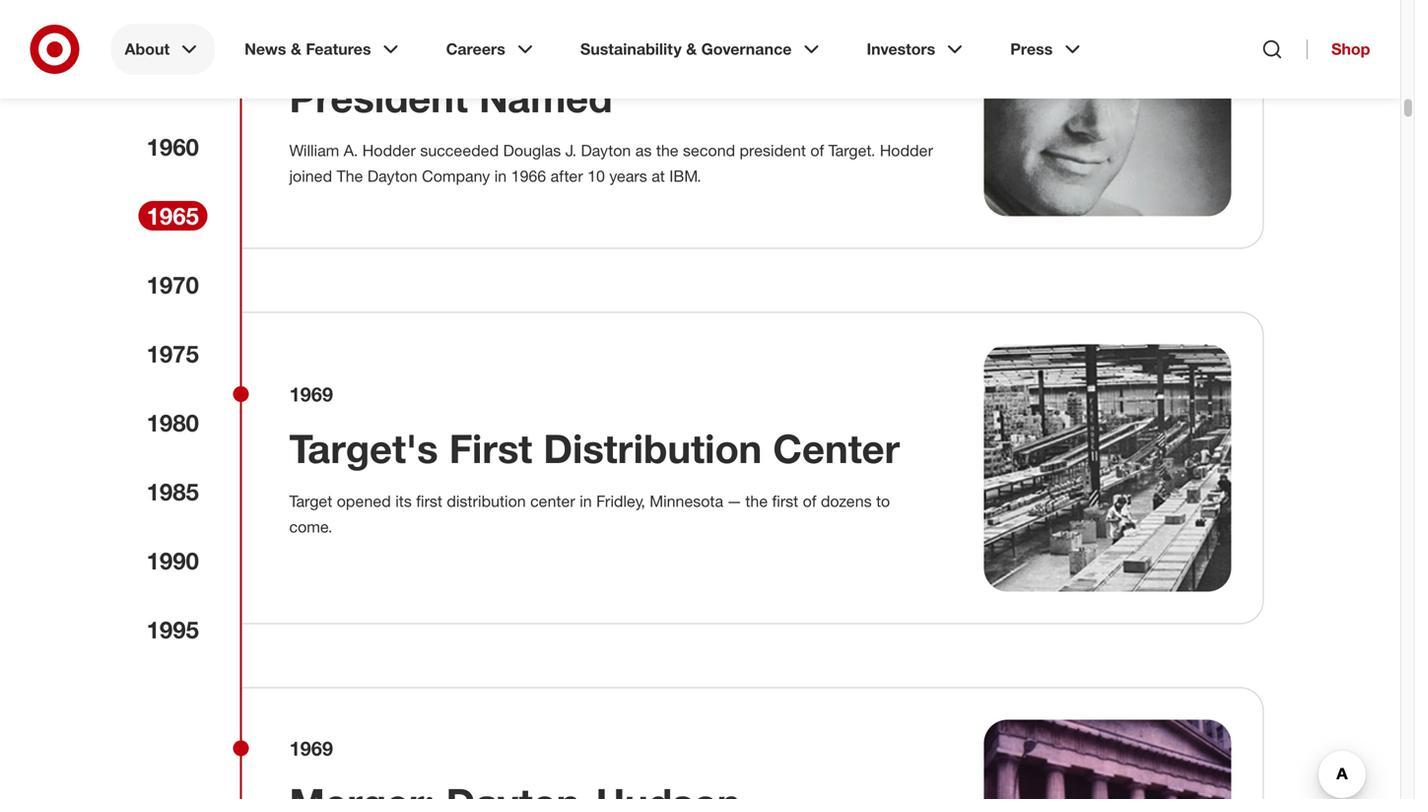 Task type: locate. For each thing, give the bounding box(es) containing it.
ibm.
[[670, 167, 702, 186]]

the right as
[[656, 141, 679, 160]]

press link
[[997, 24, 1099, 75]]

1975 link
[[139, 339, 208, 369]]

a factory with workers image
[[984, 345, 1232, 592]]

1985 link
[[139, 477, 208, 507]]

named
[[479, 73, 613, 122]]

hodder right target. on the top of the page
[[880, 141, 934, 160]]

1 target from the top
[[289, 24, 406, 72]]

hodder
[[363, 141, 416, 160], [880, 141, 934, 160]]

second
[[683, 141, 736, 160]]

0 horizontal spatial first
[[416, 492, 443, 511]]

press
[[1011, 39, 1053, 59]]

president
[[289, 73, 468, 122]]

first right —
[[773, 492, 799, 511]]

first
[[416, 492, 443, 511], [773, 492, 799, 511]]

0 vertical spatial in
[[495, 167, 507, 186]]

fridley,
[[597, 492, 646, 511]]

news & features link
[[231, 24, 417, 75]]

after
[[551, 167, 583, 186]]

succeeded
[[420, 141, 499, 160]]

dayton right the
[[368, 167, 418, 186]]

0 horizontal spatial hodder
[[363, 141, 416, 160]]

target.
[[829, 141, 876, 160]]

shop link
[[1307, 39, 1371, 59]]

about
[[125, 39, 170, 59]]

distribution
[[447, 492, 526, 511]]

0 horizontal spatial &
[[291, 39, 302, 59]]

1969
[[289, 383, 333, 406], [289, 737, 333, 761]]

1 vertical spatial dayton
[[368, 167, 418, 186]]

president
[[740, 141, 806, 160]]

1 & from the left
[[291, 39, 302, 59]]

1 vertical spatial target
[[289, 492, 333, 511]]

the inside 'william a. hodder succeeded douglas j. dayton as the second president of target. hodder joined the dayton company in 1966 after 10 years at ibm.'
[[656, 141, 679, 160]]

of left dozens
[[803, 492, 817, 511]]

0 horizontal spatial in
[[495, 167, 507, 186]]

& right news
[[291, 39, 302, 59]]

careers
[[446, 39, 506, 59]]

target leadership: second president named
[[289, 24, 789, 122]]

0 vertical spatial target
[[289, 24, 406, 72]]

sustainability & governance
[[581, 39, 792, 59]]

0 horizontal spatial dayton
[[368, 167, 418, 186]]

1985
[[146, 478, 199, 506]]

target inside target opened its first distribution center in fridley, minnesota — the first of dozens to come.
[[289, 492, 333, 511]]

target opened its first distribution center in fridley, minnesota — the first of dozens to come.
[[289, 492, 891, 537]]

second
[[647, 24, 789, 72]]

1980 link
[[139, 408, 208, 438]]

target for target leadership: second president named
[[289, 24, 406, 72]]

investors link
[[853, 24, 981, 75]]

0 vertical spatial 1969
[[289, 383, 333, 406]]

1 horizontal spatial in
[[580, 492, 592, 511]]

hodder right a.
[[363, 141, 416, 160]]

1 horizontal spatial &
[[686, 39, 697, 59]]

1 vertical spatial of
[[803, 492, 817, 511]]

0 vertical spatial of
[[811, 141, 824, 160]]

governance
[[702, 39, 792, 59]]

0 horizontal spatial the
[[656, 141, 679, 160]]

the
[[656, 141, 679, 160], [746, 492, 768, 511]]

1 first from the left
[[416, 492, 443, 511]]

&
[[291, 39, 302, 59], [686, 39, 697, 59]]

1 vertical spatial in
[[580, 492, 592, 511]]

in right center
[[580, 492, 592, 511]]

0 vertical spatial the
[[656, 141, 679, 160]]

of left target. on the top of the page
[[811, 141, 824, 160]]

target
[[289, 24, 406, 72], [289, 492, 333, 511]]

joined
[[289, 167, 332, 186]]

1 horizontal spatial hodder
[[880, 141, 934, 160]]

2 target from the top
[[289, 492, 333, 511]]

1 horizontal spatial the
[[746, 492, 768, 511]]

target inside target leadership: second president named
[[289, 24, 406, 72]]

target up the come. at the left
[[289, 492, 333, 511]]

the right —
[[746, 492, 768, 511]]

dozens
[[821, 492, 872, 511]]

1 vertical spatial the
[[746, 492, 768, 511]]

1995 link
[[139, 615, 208, 645]]

1965 link
[[139, 201, 208, 231]]

target up president
[[289, 24, 406, 72]]

in left the 1966
[[495, 167, 507, 186]]

1980
[[146, 409, 199, 437]]

news
[[245, 39, 286, 59]]

minnesota
[[650, 492, 724, 511]]

distribution
[[544, 424, 762, 473]]

2 & from the left
[[686, 39, 697, 59]]

opened
[[337, 492, 391, 511]]

& for features
[[291, 39, 302, 59]]

of
[[811, 141, 824, 160], [803, 492, 817, 511]]

in
[[495, 167, 507, 186], [580, 492, 592, 511]]

1 horizontal spatial first
[[773, 492, 799, 511]]

investors
[[867, 39, 936, 59]]

& left the governance
[[686, 39, 697, 59]]

dayton
[[581, 141, 631, 160], [368, 167, 418, 186]]

1 vertical spatial 1969
[[289, 737, 333, 761]]

1990
[[146, 547, 199, 575]]

& for governance
[[686, 39, 697, 59]]

features
[[306, 39, 371, 59]]

0 vertical spatial dayton
[[581, 141, 631, 160]]

target for target opened its first distribution center in fridley, minnesota — the first of dozens to come.
[[289, 492, 333, 511]]

dayton up 10
[[581, 141, 631, 160]]

1 1969 from the top
[[289, 383, 333, 406]]

a man with a large forehead image
[[984, 0, 1232, 216]]

a.
[[344, 141, 358, 160]]

first right its
[[416, 492, 443, 511]]

william
[[289, 141, 339, 160]]



Task type: describe. For each thing, give the bounding box(es) containing it.
come.
[[289, 518, 333, 537]]

10
[[588, 167, 605, 186]]

2 first from the left
[[773, 492, 799, 511]]

1966
[[511, 167, 546, 186]]

1990 link
[[139, 546, 208, 576]]

target's
[[289, 424, 438, 473]]

of inside target opened its first distribution center in fridley, minnesota — the first of dozens to come.
[[803, 492, 817, 511]]

at
[[652, 167, 665, 186]]

2 1969 from the top
[[289, 737, 333, 761]]

1965
[[146, 202, 199, 230]]

1 horizontal spatial dayton
[[581, 141, 631, 160]]

1995
[[146, 616, 199, 644]]

—
[[728, 492, 741, 511]]

william a. hodder succeeded douglas j. dayton as the second president of target. hodder joined the dayton company in 1966 after 10 years at ibm.
[[289, 141, 934, 186]]

news & features
[[245, 39, 371, 59]]

about link
[[111, 24, 215, 75]]

center
[[531, 492, 576, 511]]

center
[[773, 424, 900, 473]]

1975
[[146, 340, 199, 368]]

1970
[[146, 271, 199, 299]]

the inside target opened its first distribution center in fridley, minnesota — the first of dozens to come.
[[746, 492, 768, 511]]

first
[[449, 424, 533, 473]]

years
[[610, 167, 648, 186]]

sustainability
[[581, 39, 682, 59]]

j.
[[566, 141, 577, 160]]

1970 link
[[139, 270, 208, 300]]

target's first distribution center
[[289, 424, 900, 473]]

of inside 'william a. hodder succeeded douglas j. dayton as the second president of target. hodder joined the dayton company in 1966 after 10 years at ibm.'
[[811, 141, 824, 160]]

1960
[[146, 133, 199, 161]]

1960 link
[[139, 132, 208, 162]]

douglas
[[503, 141, 561, 160]]

sustainability & governance link
[[567, 24, 837, 75]]

shop
[[1332, 39, 1371, 59]]

company
[[422, 167, 490, 186]]

its
[[396, 492, 412, 511]]

the
[[337, 167, 363, 186]]

leadership:
[[417, 24, 636, 72]]

2 hodder from the left
[[880, 141, 934, 160]]

in inside 'william a. hodder succeeded douglas j. dayton as the second president of target. hodder joined the dayton company in 1966 after 10 years at ibm.'
[[495, 167, 507, 186]]

to
[[877, 492, 891, 511]]

as
[[636, 141, 652, 160]]

in inside target opened its first distribution center in fridley, minnesota — the first of dozens to come.
[[580, 492, 592, 511]]

careers link
[[432, 24, 551, 75]]

1 hodder from the left
[[363, 141, 416, 160]]



Task type: vqa. For each thing, say whether or not it's contained in the screenshot.
bottommost "in"
yes



